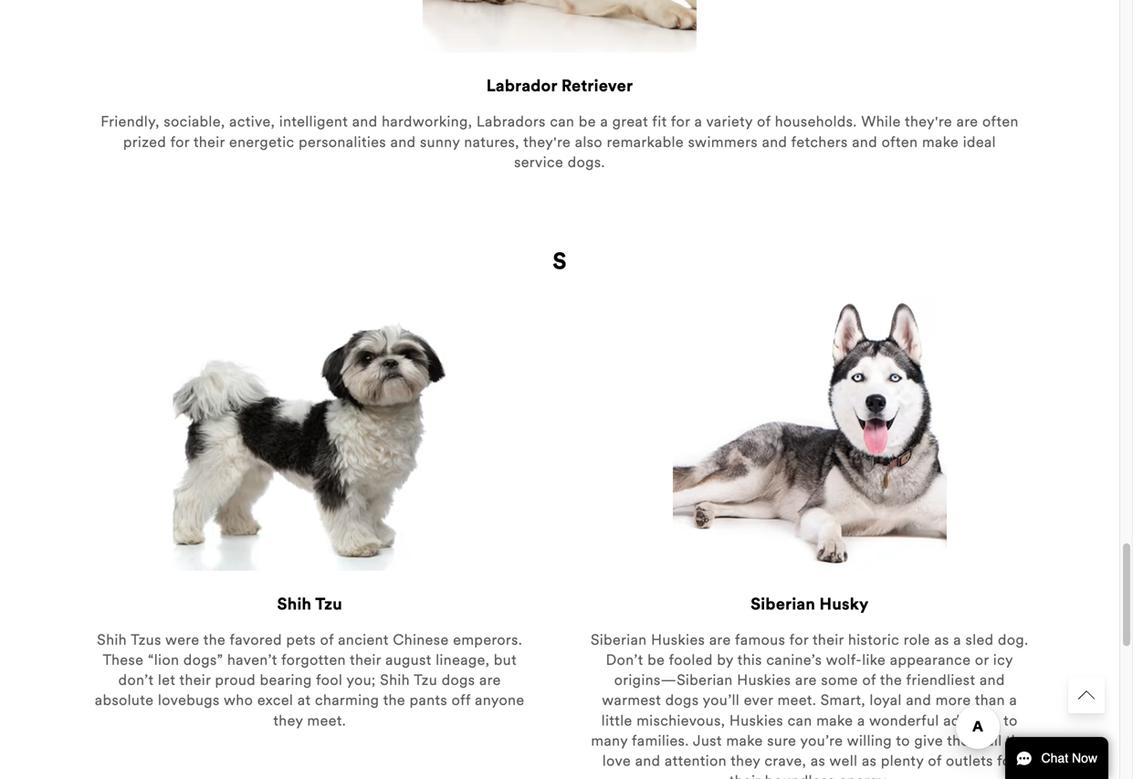Task type: describe. For each thing, give the bounding box(es) containing it.
natures,
[[464, 136, 520, 151]]

meet. inside the siberian huskies are famous for their historic role as a sled dog. don't be fooled by this canine's wolf-like appearance or icy origins—siberian huskies are some of the friendliest and warmest dogs you'll ever meet. smart, loyal and more than a little mischievous, huskies can make a wonderful addition to many families. just make sure you're willing to give them all the love and attention they crave, as well as plenty of outlets for their boundless energy.
[[778, 694, 817, 709]]

a right than
[[1010, 694, 1018, 709]]

at
[[298, 694, 311, 709]]

energy.
[[839, 775, 890, 779]]

mischievous,
[[637, 715, 726, 729]]

for down all
[[998, 755, 1017, 770]]

2 vertical spatial huskies
[[730, 715, 784, 729]]

some
[[822, 674, 859, 689]]

labradors
[[477, 116, 546, 130]]

wolf-
[[826, 654, 862, 669]]

ever
[[744, 694, 774, 709]]

more
[[936, 694, 971, 709]]

for right fit
[[671, 116, 691, 130]]

willing
[[847, 735, 893, 749]]

siberian husky link
[[580, 297, 1040, 631]]

who
[[224, 694, 253, 709]]

hardworking,
[[382, 116, 473, 130]]

are inside shih tzus were the favored pets of ancient chinese emperors. these "lion dogs" haven't forgotten their august lineage, but don't let their proud bearing fool you; shih tzu dogs are absolute lovebugs who excel at charming the pants off anyone they meet.
[[480, 674, 501, 689]]

0 vertical spatial they're
[[905, 116, 953, 130]]

role
[[904, 634, 931, 649]]

tzus
[[131, 634, 161, 649]]

emperors.
[[453, 634, 523, 649]]

are inside friendly, sociable, active, intelligent and hardworking, labradors can be a great fit for a variety of households. while they're are often prized for their energetic personalities and sunny natures, they're also remarkable swimmers and fetchers and often make ideal service dogs.
[[957, 116, 979, 130]]

shih for shih tzus were the favored pets of ancient chinese emperors. these "lion dogs" haven't forgotten their august lineage, but don't let their proud bearing fool you; shih tzu dogs are absolute lovebugs who excel at charming the pants off anyone they meet.
[[97, 634, 127, 649]]

sunny
[[420, 136, 460, 151]]

them
[[947, 735, 983, 749]]

excel
[[257, 694, 294, 709]]

shih for shih tzu
[[277, 597, 312, 614]]

outlets
[[946, 755, 994, 770]]

this
[[738, 654, 763, 669]]

0 vertical spatial often
[[983, 116, 1019, 130]]

labrador retriever link
[[80, 0, 1040, 113]]

variety
[[707, 116, 753, 130]]

and up wonderful
[[906, 694, 932, 709]]

also
[[575, 136, 603, 151]]

smart,
[[821, 694, 866, 709]]

haven't
[[227, 654, 277, 669]]

canine's
[[767, 654, 823, 669]]

prized
[[123, 136, 166, 151]]

personalities
[[299, 136, 386, 151]]

sociable,
[[164, 116, 225, 130]]

crave,
[[765, 755, 807, 770]]

appearance
[[890, 654, 971, 669]]

the up the loyal
[[880, 674, 903, 689]]

chinese
[[393, 634, 449, 649]]

off
[[452, 694, 471, 709]]

0 horizontal spatial to
[[896, 735, 911, 749]]

all
[[987, 735, 1003, 749]]

s
[[553, 247, 567, 275]]

ideal
[[963, 136, 997, 151]]

siberian for siberian huskies are famous for their historic role as a sled dog. don't be fooled by this canine's wolf-like appearance or icy origins—siberian huskies are some of the friendliest and warmest dogs you'll ever meet. smart, loyal and more than a little mischievous, huskies can make a wonderful addition to many families. just make sure you're willing to give them all the love and attention they crave, as well as plenty of outlets for their boundless energy.
[[591, 634, 647, 649]]

households.
[[775, 116, 858, 130]]

they inside shih tzus were the favored pets of ancient chinese emperors. these "lion dogs" haven't forgotten their august lineage, but don't let their proud bearing fool you; shih tzu dogs are absolute lovebugs who excel at charming the pants off anyone they meet.
[[273, 715, 303, 729]]

remarkable
[[607, 136, 684, 151]]

icy
[[994, 654, 1014, 669]]

plenty
[[881, 755, 924, 770]]

"lion
[[148, 654, 179, 669]]

2 vertical spatial make
[[727, 735, 763, 749]]

a left variety
[[695, 116, 703, 130]]

fetchers
[[792, 136, 848, 151]]

famous
[[735, 634, 786, 649]]

service
[[514, 156, 564, 171]]

sure
[[768, 735, 797, 749]]

and down hardworking,
[[391, 136, 416, 151]]

you'll
[[703, 694, 740, 709]]

while
[[862, 116, 901, 130]]

charming
[[315, 694, 380, 709]]

you're
[[801, 735, 843, 749]]

don't
[[118, 674, 154, 689]]

don't
[[606, 654, 644, 669]]

or
[[976, 654, 990, 669]]

dogs"
[[184, 654, 223, 669]]

origins—siberian
[[615, 674, 733, 689]]

let
[[158, 674, 176, 689]]

lovebugs
[[158, 694, 220, 709]]

meet. inside shih tzus were the favored pets of ancient chinese emperors. these "lion dogs" haven't forgotten their august lineage, but don't let their proud bearing fool you; shih tzu dogs are absolute lovebugs who excel at charming the pants off anyone they meet.
[[307, 715, 346, 729]]

friendliest
[[907, 674, 976, 689]]

siberian huskies are famous for their historic role as a sled dog. don't be fooled by this canine's wolf-like appearance or icy origins—siberian huskies are some of the friendliest and warmest dogs you'll ever meet. smart, loyal and more than a little mischievous, huskies can make a wonderful addition to many families. just make sure you're willing to give them all the love and attention they crave, as well as plenty of outlets for their boundless energy.
[[591, 634, 1029, 779]]

lineage,
[[436, 654, 490, 669]]

scroll to top image
[[1079, 687, 1095, 703]]

for up the canine's
[[790, 634, 809, 649]]

their up "wolf-"
[[813, 634, 844, 649]]

can inside the siberian huskies are famous for their historic role as a sled dog. don't be fooled by this canine's wolf-like appearance or icy origins—siberian huskies are some of the friendliest and warmest dogs you'll ever meet. smart, loyal and more than a little mischievous, huskies can make a wonderful addition to many families. just make sure you're willing to give them all the love and attention they crave, as well as plenty of outlets for their boundless energy.
[[788, 715, 813, 729]]

energetic
[[229, 136, 295, 151]]

their inside friendly, sociable, active, intelligent and hardworking, labradors can be a great fit for a variety of households. while they're are often prized for their energetic personalities and sunny natures, they're also remarkable swimmers and fetchers and often make ideal service dogs.
[[194, 136, 225, 151]]

active,
[[229, 116, 275, 130]]

of down give
[[928, 755, 942, 770]]

attention
[[665, 755, 727, 770]]



Task type: vqa. For each thing, say whether or not it's contained in the screenshot.
the leftmost Shih
yes



Task type: locate. For each thing, give the bounding box(es) containing it.
their left boundless
[[730, 775, 761, 779]]

0 vertical spatial be
[[579, 116, 596, 130]]

0 vertical spatial to
[[1004, 715, 1018, 729]]

0 horizontal spatial dogs
[[442, 674, 475, 689]]

shih tzu link
[[80, 297, 540, 631]]

shih
[[277, 597, 312, 614], [97, 634, 127, 649], [380, 674, 410, 689]]

1 horizontal spatial dogs
[[666, 694, 699, 709]]

can
[[550, 116, 575, 130], [788, 715, 813, 729]]

1 vertical spatial often
[[882, 136, 918, 151]]

0 horizontal spatial they
[[273, 715, 303, 729]]

as down you're
[[811, 755, 826, 770]]

loyal
[[870, 694, 902, 709]]

sled
[[966, 634, 994, 649]]

1 horizontal spatial shih
[[277, 597, 312, 614]]

often up ideal
[[983, 116, 1019, 130]]

great
[[613, 116, 649, 130]]

are up ideal
[[957, 116, 979, 130]]

their up lovebugs
[[180, 674, 211, 689]]

friendly, sociable, active, intelligent and hardworking, labradors can be a great fit for a variety of households. while they're are often prized for their energetic personalities and sunny natures, they're also remarkable swimmers and fetchers and often make ideal service dogs.
[[101, 116, 1019, 171]]

huskies up ever
[[737, 674, 791, 689]]

be up origins—siberian
[[648, 654, 665, 669]]

0 horizontal spatial make
[[727, 735, 763, 749]]

swimmers
[[688, 136, 758, 151]]

august
[[386, 654, 432, 669]]

meet. down the charming
[[307, 715, 346, 729]]

shih tzus were the favored pets of ancient chinese emperors. these "lion dogs" haven't forgotten their august lineage, but don't let their proud bearing fool you; shih tzu dogs are absolute lovebugs who excel at charming the pants off anyone they meet.
[[95, 634, 525, 729]]

fooled
[[669, 654, 713, 669]]

and up than
[[980, 674, 1005, 689]]

warmest
[[602, 694, 662, 709]]

of right variety
[[757, 116, 771, 130]]

of down like
[[863, 674, 877, 689]]

and down 'families.'
[[635, 755, 661, 770]]

labrador retriever
[[487, 79, 633, 96]]

husky
[[820, 597, 869, 614]]

than
[[975, 694, 1006, 709]]

1 horizontal spatial can
[[788, 715, 813, 729]]

their down ancient
[[350, 654, 381, 669]]

their down sociable,
[[194, 136, 225, 151]]

bearing
[[260, 674, 312, 689]]

boundless
[[765, 775, 835, 779]]

styled arrow button link
[[1069, 677, 1105, 713]]

shih down august
[[380, 674, 410, 689]]

huskies up the fooled
[[651, 634, 705, 649]]

like
[[862, 654, 886, 669]]

of inside friendly, sociable, active, intelligent and hardworking, labradors can be a great fit for a variety of households. while they're are often prized for their energetic personalities and sunny natures, they're also remarkable swimmers and fetchers and often make ideal service dogs.
[[757, 116, 771, 130]]

the up the dogs"
[[203, 634, 226, 649]]

give
[[915, 735, 944, 749]]

1 horizontal spatial meet.
[[778, 694, 817, 709]]

you;
[[347, 674, 376, 689]]

0 horizontal spatial can
[[550, 116, 575, 130]]

1 horizontal spatial as
[[862, 755, 877, 770]]

1 horizontal spatial they're
[[905, 116, 953, 130]]

intelligent
[[279, 116, 348, 130]]

tzu up pants
[[414, 674, 438, 689]]

dogs.
[[568, 156, 606, 171]]

to down than
[[1004, 715, 1018, 729]]

make
[[923, 136, 959, 151], [817, 715, 854, 729], [727, 735, 763, 749]]

pants
[[410, 694, 448, 709]]

0 vertical spatial dogs
[[442, 674, 475, 689]]

of up forgotten
[[320, 634, 334, 649]]

meet. right ever
[[778, 694, 817, 709]]

just
[[693, 735, 722, 749]]

make down smart, at the right of page
[[817, 715, 854, 729]]

0 vertical spatial they
[[273, 715, 303, 729]]

retriever
[[562, 79, 633, 96]]

wonderful
[[870, 715, 940, 729]]

1 vertical spatial meet.
[[307, 715, 346, 729]]

shih up pets at the left bottom
[[277, 597, 312, 614]]

dog.
[[998, 634, 1029, 649]]

2 horizontal spatial as
[[935, 634, 950, 649]]

they inside the siberian huskies are famous for their historic role as a sled dog. don't be fooled by this canine's wolf-like appearance or icy origins—siberian huskies are some of the friendliest and warmest dogs you'll ever meet. smart, loyal and more than a little mischievous, huskies can make a wonderful addition to many families. just make sure you're willing to give them all the love and attention they crave, as well as plenty of outlets for their boundless energy.
[[731, 755, 761, 770]]

1 vertical spatial they're
[[524, 136, 571, 151]]

they
[[273, 715, 303, 729], [731, 755, 761, 770]]

1 horizontal spatial be
[[648, 654, 665, 669]]

well
[[830, 755, 858, 770]]

0 horizontal spatial they're
[[524, 136, 571, 151]]

are
[[957, 116, 979, 130], [710, 634, 731, 649], [480, 674, 501, 689], [796, 674, 817, 689]]

fit
[[653, 116, 667, 130]]

1 vertical spatial make
[[817, 715, 854, 729]]

a up the willing
[[858, 715, 866, 729]]

0 vertical spatial siberian
[[751, 597, 816, 614]]

siberian husky
[[751, 597, 869, 614]]

siberian up famous
[[751, 597, 816, 614]]

0 horizontal spatial be
[[579, 116, 596, 130]]

by
[[717, 654, 734, 669]]

0 vertical spatial meet.
[[778, 694, 817, 709]]

pets
[[286, 634, 316, 649]]

siberian inside siberian husky link
[[751, 597, 816, 614]]

of
[[757, 116, 771, 130], [320, 634, 334, 649], [863, 674, 877, 689], [928, 755, 942, 770]]

huskies down ever
[[730, 715, 784, 729]]

fool
[[316, 674, 343, 689]]

and left fetchers
[[762, 136, 788, 151]]

can down the labrador retriever
[[550, 116, 575, 130]]

1 horizontal spatial they
[[731, 755, 761, 770]]

0 horizontal spatial shih
[[97, 634, 127, 649]]

0 vertical spatial can
[[550, 116, 575, 130]]

dogs up mischievous,
[[666, 694, 699, 709]]

little
[[602, 715, 633, 729]]

often
[[983, 116, 1019, 130], [882, 136, 918, 151]]

2 vertical spatial shih
[[380, 674, 410, 689]]

addition
[[944, 715, 1000, 729]]

are up by
[[710, 634, 731, 649]]

1 vertical spatial be
[[648, 654, 665, 669]]

were
[[165, 634, 200, 649]]

forgotten
[[281, 654, 346, 669]]

and down while
[[852, 136, 878, 151]]

2 horizontal spatial make
[[923, 136, 959, 151]]

0 vertical spatial make
[[923, 136, 959, 151]]

1 vertical spatial dogs
[[666, 694, 699, 709]]

1 vertical spatial shih
[[97, 634, 127, 649]]

tzu up pets at the left bottom
[[315, 597, 343, 614]]

be up also
[[579, 116, 596, 130]]

shih up these
[[97, 634, 127, 649]]

to up the plenty
[[896, 735, 911, 749]]

for down sociable,
[[170, 136, 190, 151]]

many
[[591, 735, 628, 749]]

they're up service
[[524, 136, 571, 151]]

1 horizontal spatial make
[[817, 715, 854, 729]]

dogs inside shih tzus were the favored pets of ancient chinese emperors. these "lion dogs" haven't forgotten their august lineage, but don't let their proud bearing fool you; shih tzu dogs are absolute lovebugs who excel at charming the pants off anyone they meet.
[[442, 674, 475, 689]]

they're right while
[[905, 116, 953, 130]]

as up the appearance
[[935, 634, 950, 649]]

dogs inside the siberian huskies are famous for their historic role as a sled dog. don't be fooled by this canine's wolf-like appearance or icy origins—siberian huskies are some of the friendliest and warmest dogs you'll ever meet. smart, loyal and more than a little mischievous, huskies can make a wonderful addition to many families. just make sure you're willing to give them all the love and attention they crave, as well as plenty of outlets for their boundless energy.
[[666, 694, 699, 709]]

1 vertical spatial tzu
[[414, 674, 438, 689]]

often down while
[[882, 136, 918, 151]]

huskies
[[651, 634, 705, 649], [737, 674, 791, 689], [730, 715, 784, 729]]

1 vertical spatial they
[[731, 755, 761, 770]]

make right just
[[727, 735, 763, 749]]

siberian inside the siberian huskies are famous for their historic role as a sled dog. don't be fooled by this canine's wolf-like appearance or icy origins—siberian huskies are some of the friendliest and warmest dogs you'll ever meet. smart, loyal and more than a little mischievous, huskies can make a wonderful addition to many families. just make sure you're willing to give them all the love and attention they crave, as well as plenty of outlets for their boundless energy.
[[591, 634, 647, 649]]

1 horizontal spatial tzu
[[414, 674, 438, 689]]

can up sure
[[788, 715, 813, 729]]

make inside friendly, sociable, active, intelligent and hardworking, labradors can be a great fit for a variety of households. while they're are often prized for their energetic personalities and sunny natures, they're also remarkable swimmers and fetchers and often make ideal service dogs.
[[923, 136, 959, 151]]

the right all
[[1006, 735, 1029, 749]]

1 vertical spatial huskies
[[737, 674, 791, 689]]

love
[[603, 755, 631, 770]]

0 horizontal spatial often
[[882, 136, 918, 151]]

historic
[[849, 634, 900, 649]]

siberian
[[751, 597, 816, 614], [591, 634, 647, 649]]

families.
[[632, 735, 689, 749]]

1 horizontal spatial siberian
[[751, 597, 816, 614]]

1 horizontal spatial to
[[1004, 715, 1018, 729]]

0 vertical spatial huskies
[[651, 634, 705, 649]]

anyone
[[475, 694, 525, 709]]

0 horizontal spatial siberian
[[591, 634, 647, 649]]

tzu
[[315, 597, 343, 614], [414, 674, 438, 689]]

meet.
[[778, 694, 817, 709], [307, 715, 346, 729]]

proud
[[215, 674, 256, 689]]

for
[[671, 116, 691, 130], [170, 136, 190, 151], [790, 634, 809, 649], [998, 755, 1017, 770]]

0 horizontal spatial tzu
[[315, 597, 343, 614]]

as up energy.
[[862, 755, 877, 770]]

siberian for siberian husky
[[751, 597, 816, 614]]

these
[[103, 654, 144, 669]]

tzu inside shih tzus were the favored pets of ancient chinese emperors. these "lion dogs" haven't forgotten their august lineage, but don't let their proud bearing fool you; shih tzu dogs are absolute lovebugs who excel at charming the pants off anyone they meet.
[[414, 674, 438, 689]]

the
[[203, 634, 226, 649], [880, 674, 903, 689], [383, 694, 406, 709], [1006, 735, 1029, 749]]

the left pants
[[383, 694, 406, 709]]

0 vertical spatial shih
[[277, 597, 312, 614]]

can inside friendly, sociable, active, intelligent and hardworking, labradors can be a great fit for a variety of households. while they're are often prized for their energetic personalities and sunny natures, they're also remarkable swimmers and fetchers and often make ideal service dogs.
[[550, 116, 575, 130]]

friendly,
[[101, 116, 160, 130]]

they down 'excel'
[[273, 715, 303, 729]]

they left crave,
[[731, 755, 761, 770]]

siberian up don't
[[591, 634, 647, 649]]

1 vertical spatial to
[[896, 735, 911, 749]]

0 vertical spatial tzu
[[315, 597, 343, 614]]

0 horizontal spatial meet.
[[307, 715, 346, 729]]

0 horizontal spatial as
[[811, 755, 826, 770]]

1 horizontal spatial often
[[983, 116, 1019, 130]]

and up personalities
[[352, 116, 378, 130]]

1 vertical spatial can
[[788, 715, 813, 729]]

of inside shih tzus were the favored pets of ancient chinese emperors. these "lion dogs" haven't forgotten their august lineage, but don't let their proud bearing fool you; shih tzu dogs are absolute lovebugs who excel at charming the pants off anyone they meet.
[[320, 634, 334, 649]]

be inside friendly, sociable, active, intelligent and hardworking, labradors can be a great fit for a variety of households. while they're are often prized for their energetic personalities and sunny natures, they're also remarkable swimmers and fetchers and often make ideal service dogs.
[[579, 116, 596, 130]]

a left sled
[[954, 634, 962, 649]]

a up also
[[601, 116, 609, 130]]

shih inside shih tzu link
[[277, 597, 312, 614]]

2 horizontal spatial shih
[[380, 674, 410, 689]]

are up anyone
[[480, 674, 501, 689]]

dogs up 'off'
[[442, 674, 475, 689]]

shih tzu
[[277, 597, 343, 614]]

are down the canine's
[[796, 674, 817, 689]]

dogs
[[442, 674, 475, 689], [666, 694, 699, 709]]

ancient
[[338, 634, 389, 649]]

1 vertical spatial siberian
[[591, 634, 647, 649]]

make left ideal
[[923, 136, 959, 151]]

be inside the siberian huskies are famous for their historic role as a sled dog. don't be fooled by this canine's wolf-like appearance or icy origins—siberian huskies are some of the friendliest and warmest dogs you'll ever meet. smart, loyal and more than a little mischievous, huskies can make a wonderful addition to many families. just make sure you're willing to give them all the love and attention they crave, as well as plenty of outlets for their boundless energy.
[[648, 654, 665, 669]]



